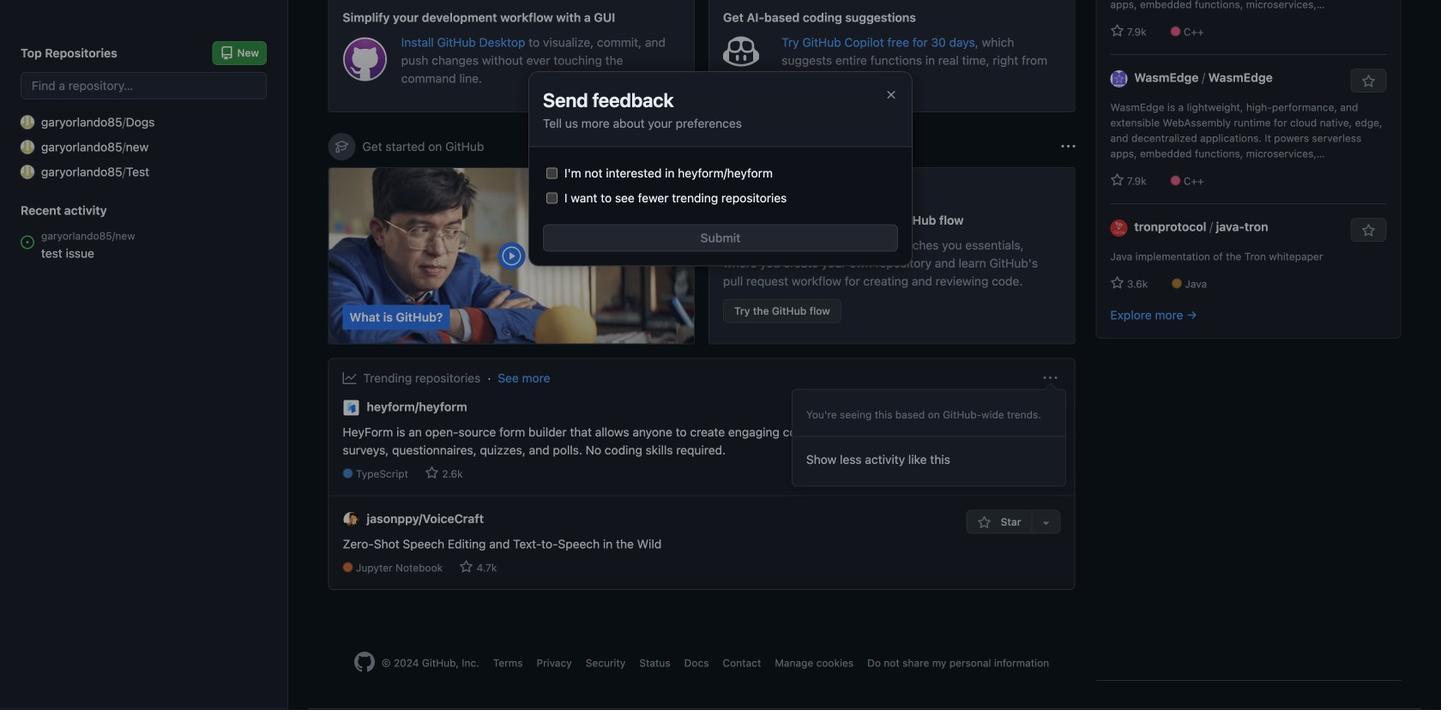 Task type: describe. For each thing, give the bounding box(es) containing it.
repo details element for @heyform profile icon
[[343, 466, 966, 482]]

star image inside repo details element
[[460, 560, 473, 574]]

simplify your development workflow with a gui element
[[328, 0, 695, 112]]

mortar board image
[[335, 140, 349, 154]]

add this repository to a list image for the @jasonppy profile icon's repo details element
[[1039, 516, 1053, 530]]

homepage image
[[354, 652, 375, 673]]

graph image
[[343, 371, 356, 385]]

@jasonppy profile image
[[343, 511, 360, 529]]

Find a repository… text field
[[21, 72, 267, 100]]

2 horizontal spatial star image
[[1111, 173, 1124, 187]]

Top Repositories search field
[[21, 72, 267, 100]]

@wasmedge profile image
[[1111, 70, 1128, 87]]

open issue image
[[21, 236, 34, 249]]

what is github? image
[[329, 168, 694, 344]]

test image
[[21, 165, 34, 179]]

try the github flow element
[[709, 167, 1075, 344]]

explore element
[[1096, 0, 1401, 681]]



Task type: locate. For each thing, give the bounding box(es) containing it.
1 repo details element from the top
[[343, 466, 966, 482]]

@tronprotocol profile image
[[1111, 219, 1128, 237]]

2 vertical spatial star image
[[460, 560, 473, 574]]

get ai-based coding suggestions element
[[709, 0, 1075, 112]]

repo details element for the @jasonppy profile icon
[[343, 560, 662, 576]]

play image
[[501, 246, 522, 266]]

github desktop image
[[343, 37, 388, 82]]

2 repo details element from the top
[[343, 560, 662, 576]]

add this repository to a list image for repo details element corresponding to @heyform profile icon
[[1039, 404, 1053, 417]]

close dialog image
[[885, 88, 898, 101]]

1 vertical spatial repo details element
[[343, 560, 662, 576]]

star this repository image
[[1362, 224, 1376, 238]]

menu
[[529, 71, 1066, 487]]

1 vertical spatial star image
[[977, 516, 991, 530]]

add this repository to a list image
[[1039, 404, 1053, 417], [1039, 516, 1053, 530]]

repo details element
[[343, 466, 966, 482], [343, 560, 662, 576]]

send feedback dialog
[[529, 71, 913, 266]]

dogs image
[[21, 115, 34, 129]]

git pull request image
[[723, 182, 744, 202]]

0 vertical spatial star image
[[1111, 173, 1124, 187]]

feed item heading menu image
[[1044, 371, 1057, 385]]

2 add this repository to a list image from the top
[[1039, 516, 1053, 530]]

what is github? element
[[328, 167, 695, 344]]

@heyform profile image
[[343, 399, 360, 416]]

1 vertical spatial add this repository to a list image
[[1039, 516, 1053, 530]]

0 horizontal spatial star image
[[460, 560, 473, 574]]

0 vertical spatial repo details element
[[343, 466, 966, 482]]

star this repository image
[[1362, 75, 1376, 88]]

star image
[[1111, 24, 1124, 38], [1111, 276, 1124, 290], [977, 404, 991, 417], [425, 466, 439, 480]]

None checkbox
[[547, 168, 558, 179], [547, 193, 558, 204], [547, 168, 558, 179], [547, 193, 558, 204]]

1 add this repository to a list image from the top
[[1039, 404, 1053, 417]]

why am i seeing this? image
[[1062, 140, 1075, 154]]

new image
[[21, 140, 34, 154]]

1 horizontal spatial star image
[[977, 516, 991, 530]]

star image
[[1111, 173, 1124, 187], [977, 516, 991, 530], [460, 560, 473, 574]]

0 vertical spatial add this repository to a list image
[[1039, 404, 1053, 417]]



Task type: vqa. For each thing, say whether or not it's contained in the screenshot.
table image
no



